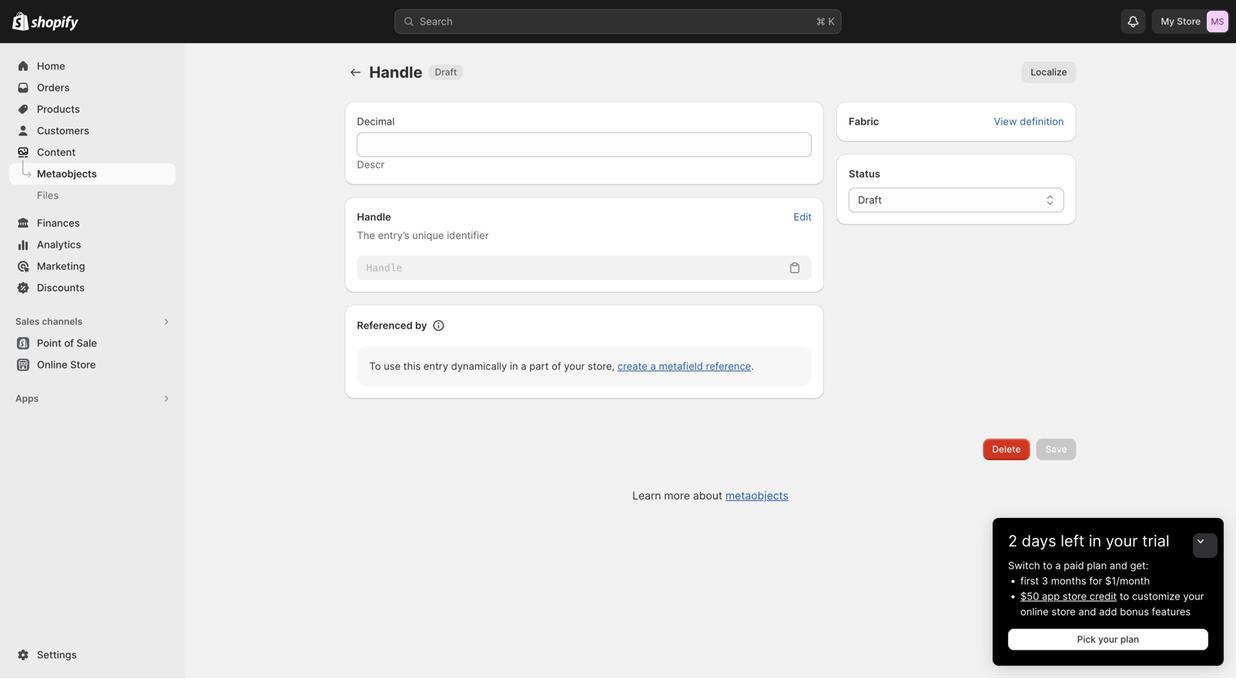 Task type: describe. For each thing, give the bounding box(es) containing it.
handle for handle the entry's unique identifier
[[357, 211, 391, 223]]

⌘ k
[[817, 15, 835, 27]]

pick your plan
[[1078, 635, 1140, 646]]

for
[[1090, 576, 1103, 588]]

use
[[384, 361, 401, 373]]

online store link
[[9, 354, 176, 376]]

first
[[1021, 576, 1040, 588]]

0 vertical spatial store
[[1063, 591, 1087, 603]]

add
[[1100, 606, 1118, 618]]

your left the "store,"
[[564, 361, 585, 373]]

settings link
[[9, 645, 176, 667]]

metaobjects
[[726, 490, 789, 503]]

store,
[[588, 361, 615, 373]]

sale
[[77, 338, 97, 349]]

switch
[[1009, 560, 1041, 572]]

online store
[[37, 359, 96, 371]]

reference
[[706, 361, 752, 373]]

metafield
[[659, 361, 703, 373]]

your inside dropdown button
[[1106, 532, 1139, 551]]

left
[[1061, 532, 1085, 551]]

plan inside "link"
[[1121, 635, 1140, 646]]

1 vertical spatial of
[[552, 361, 562, 373]]

k
[[829, 15, 835, 27]]

pick
[[1078, 635, 1096, 646]]

store for my store
[[1178, 16, 1201, 27]]

entry's
[[378, 230, 410, 242]]

online store button
[[0, 354, 185, 376]]

to customize your online store and add bonus features
[[1021, 591, 1205, 618]]

metaobjects link
[[9, 163, 176, 185]]

point
[[37, 338, 62, 349]]

learn more about metaobjects
[[633, 490, 789, 503]]

discounts
[[37, 282, 85, 294]]

customers
[[37, 125, 89, 137]]

sales channels button
[[9, 311, 176, 333]]

⌘
[[817, 15, 826, 27]]

of inside button
[[64, 338, 74, 349]]

localize link
[[1022, 62, 1077, 83]]

channels
[[42, 316, 83, 327]]

home
[[37, 60, 65, 72]]

unique
[[412, 230, 444, 242]]

my store image
[[1207, 11, 1229, 32]]

2 days left in your trial button
[[993, 519, 1224, 551]]

$50 app store credit link
[[1021, 591, 1117, 603]]

analytics link
[[9, 234, 176, 256]]

in inside dropdown button
[[1089, 532, 1102, 551]]

edit
[[794, 211, 812, 223]]

bonus
[[1121, 606, 1150, 618]]

to use this entry dynamically in a part of your store, create a metafield reference .
[[369, 361, 754, 373]]

point of sale link
[[9, 333, 176, 354]]

identifier
[[447, 230, 489, 242]]

3
[[1042, 576, 1049, 588]]

finances
[[37, 217, 80, 229]]

online
[[37, 359, 68, 371]]

and for plan
[[1110, 560, 1128, 572]]

learn
[[633, 490, 661, 503]]

store inside to customize your online store and add bonus features
[[1052, 606, 1076, 618]]

$50
[[1021, 591, 1040, 603]]

more
[[664, 490, 690, 503]]

credit
[[1090, 591, 1117, 603]]

the
[[357, 230, 375, 242]]

metaobjects link
[[726, 490, 789, 503]]

products
[[37, 103, 80, 115]]

0 vertical spatial to
[[1043, 560, 1053, 572]]

first 3 months for $1/month
[[1021, 576, 1151, 588]]

part
[[530, 361, 549, 373]]

switch to a paid plan and get:
[[1009, 560, 1149, 572]]

search
[[420, 15, 453, 27]]

files
[[37, 190, 59, 202]]

apps
[[15, 393, 39, 405]]

apps button
[[9, 388, 176, 410]]

your inside "link"
[[1099, 635, 1119, 646]]

status
[[849, 168, 881, 180]]

store for online store
[[70, 359, 96, 371]]



Task type: vqa. For each thing, say whether or not it's contained in the screenshot.
left list
no



Task type: locate. For each thing, give the bounding box(es) containing it.
0 horizontal spatial of
[[64, 338, 74, 349]]

get:
[[1131, 560, 1149, 572]]

view
[[994, 116, 1018, 128]]

referenced by
[[357, 320, 427, 332]]

customers link
[[9, 120, 176, 142]]

your up get:
[[1106, 532, 1139, 551]]

in left part
[[510, 361, 518, 373]]

1 horizontal spatial shopify image
[[31, 16, 79, 31]]

about
[[693, 490, 723, 503]]

0 horizontal spatial in
[[510, 361, 518, 373]]

analytics
[[37, 239, 81, 251]]

.
[[752, 361, 754, 373]]

in
[[510, 361, 518, 373], [1089, 532, 1102, 551]]

discounts link
[[9, 277, 176, 299]]

of
[[64, 338, 74, 349], [552, 361, 562, 373]]

1 horizontal spatial a
[[651, 361, 656, 373]]

a right create
[[651, 361, 656, 373]]

handle the entry's unique identifier
[[357, 211, 489, 242]]

customize
[[1133, 591, 1181, 603]]

0 horizontal spatial and
[[1079, 606, 1097, 618]]

store right my
[[1178, 16, 1201, 27]]

settings
[[37, 650, 77, 662]]

delete
[[993, 444, 1021, 455]]

and up $1/month
[[1110, 560, 1128, 572]]

create a metafield reference link
[[618, 361, 752, 373]]

sales channels
[[15, 316, 83, 327]]

entry
[[424, 361, 449, 373]]

1 vertical spatial handle
[[357, 211, 391, 223]]

handle up the the
[[357, 211, 391, 223]]

1 vertical spatial in
[[1089, 532, 1102, 551]]

and inside to customize your online store and add bonus features
[[1079, 606, 1097, 618]]

shopify image
[[12, 12, 29, 31], [31, 16, 79, 31]]

0 vertical spatial plan
[[1088, 560, 1108, 572]]

content link
[[9, 142, 176, 163]]

edit button
[[785, 207, 822, 228]]

fabric
[[849, 116, 880, 128]]

2 days left in your trial
[[1009, 532, 1170, 551]]

store
[[1178, 16, 1201, 27], [70, 359, 96, 371]]

in right left
[[1089, 532, 1102, 551]]

store down sale
[[70, 359, 96, 371]]

0 vertical spatial handle
[[369, 63, 423, 82]]

0 vertical spatial store
[[1178, 16, 1201, 27]]

store inside button
[[70, 359, 96, 371]]

handle
[[369, 63, 423, 82], [357, 211, 391, 223]]

a
[[521, 361, 527, 373], [651, 361, 656, 373], [1056, 560, 1062, 572]]

1 horizontal spatial and
[[1110, 560, 1128, 572]]

of left sale
[[64, 338, 74, 349]]

my
[[1162, 16, 1175, 27]]

descr
[[357, 159, 385, 171]]

to up 3
[[1043, 560, 1053, 572]]

point of sale
[[37, 338, 97, 349]]

of right part
[[552, 361, 562, 373]]

handle up decimal
[[369, 63, 423, 82]]

draft
[[435, 67, 457, 78], [859, 194, 882, 206]]

your
[[564, 361, 585, 373], [1106, 532, 1139, 551], [1184, 591, 1205, 603], [1099, 635, 1119, 646]]

view definition
[[994, 116, 1065, 128]]

delete button
[[984, 439, 1031, 461]]

1 horizontal spatial plan
[[1121, 635, 1140, 646]]

dynamically
[[451, 361, 507, 373]]

$50 app store credit
[[1021, 591, 1117, 603]]

2 days left in your trial element
[[993, 559, 1224, 667]]

1 horizontal spatial in
[[1089, 532, 1102, 551]]

decimal
[[357, 116, 395, 128]]

0 vertical spatial in
[[510, 361, 518, 373]]

1 vertical spatial draft
[[859, 194, 882, 206]]

content
[[37, 146, 76, 158]]

sales
[[15, 316, 40, 327]]

draft down status
[[859, 194, 882, 206]]

a inside 2 days left in your trial element
[[1056, 560, 1062, 572]]

0 vertical spatial of
[[64, 338, 74, 349]]

1 horizontal spatial store
[[1178, 16, 1201, 27]]

paid
[[1064, 560, 1085, 572]]

referenced
[[357, 320, 413, 332]]

1 vertical spatial plan
[[1121, 635, 1140, 646]]

0 horizontal spatial a
[[521, 361, 527, 373]]

products link
[[9, 99, 176, 120]]

definition
[[1020, 116, 1065, 128]]

plan up for
[[1088, 560, 1108, 572]]

store down months in the right bottom of the page
[[1063, 591, 1087, 603]]

orders
[[37, 82, 70, 94]]

a left paid
[[1056, 560, 1062, 572]]

2 horizontal spatial a
[[1056, 560, 1062, 572]]

to inside to customize your online store and add bonus features
[[1120, 591, 1130, 603]]

save
[[1046, 444, 1068, 455]]

a left part
[[521, 361, 527, 373]]

1 vertical spatial store
[[1052, 606, 1076, 618]]

1 horizontal spatial of
[[552, 361, 562, 373]]

0 horizontal spatial shopify image
[[12, 12, 29, 31]]

store
[[1063, 591, 1087, 603], [1052, 606, 1076, 618]]

draft for status
[[859, 194, 882, 206]]

this
[[404, 361, 421, 373]]

days
[[1022, 532, 1057, 551]]

$1/month
[[1106, 576, 1151, 588]]

view definition link
[[985, 111, 1074, 133]]

handle inside "handle the entry's unique identifier"
[[357, 211, 391, 223]]

create
[[618, 361, 648, 373]]

features
[[1153, 606, 1191, 618]]

0 horizontal spatial plan
[[1088, 560, 1108, 572]]

draft down search
[[435, 67, 457, 78]]

None text field
[[357, 133, 812, 157], [357, 256, 785, 280], [357, 133, 812, 157], [357, 256, 785, 280]]

2
[[1009, 532, 1018, 551]]

0 vertical spatial draft
[[435, 67, 457, 78]]

to
[[369, 361, 381, 373]]

plan down "bonus"
[[1121, 635, 1140, 646]]

your inside to customize your online store and add bonus features
[[1184, 591, 1205, 603]]

your right pick
[[1099, 635, 1119, 646]]

0 horizontal spatial draft
[[435, 67, 457, 78]]

home link
[[9, 55, 176, 77]]

0 horizontal spatial to
[[1043, 560, 1053, 572]]

1 horizontal spatial to
[[1120, 591, 1130, 603]]

your up features
[[1184, 591, 1205, 603]]

1 vertical spatial to
[[1120, 591, 1130, 603]]

pick your plan link
[[1009, 630, 1209, 651]]

and left add
[[1079, 606, 1097, 618]]

marketing
[[37, 260, 85, 272]]

draft for handle
[[435, 67, 457, 78]]

online
[[1021, 606, 1049, 618]]

my store
[[1162, 16, 1201, 27]]

1 vertical spatial and
[[1079, 606, 1097, 618]]

0 vertical spatial and
[[1110, 560, 1128, 572]]

app
[[1043, 591, 1060, 603]]

to down $1/month
[[1120, 591, 1130, 603]]

to
[[1043, 560, 1053, 572], [1120, 591, 1130, 603]]

0 horizontal spatial store
[[70, 359, 96, 371]]

localize
[[1031, 67, 1068, 78]]

orders link
[[9, 77, 176, 99]]

months
[[1052, 576, 1087, 588]]

1 vertical spatial store
[[70, 359, 96, 371]]

1 horizontal spatial draft
[[859, 194, 882, 206]]

files link
[[9, 185, 176, 207]]

store down $50 app store credit
[[1052, 606, 1076, 618]]

and for store
[[1079, 606, 1097, 618]]

by
[[415, 320, 427, 332]]

handle for handle
[[369, 63, 423, 82]]

finances link
[[9, 213, 176, 234]]



